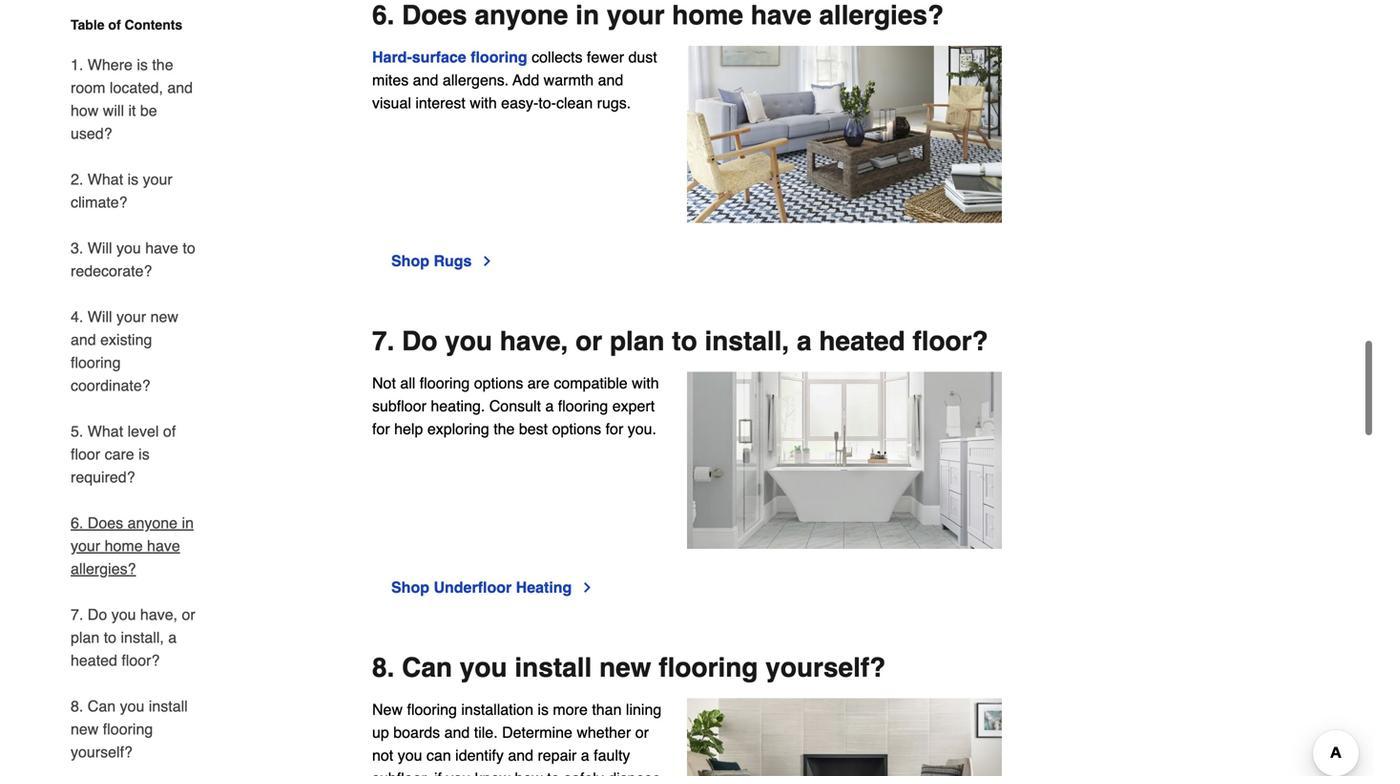 Task type: describe. For each thing, give the bounding box(es) containing it.
5. what level of floor care is required?
[[71, 422, 176, 486]]

boards
[[394, 723, 440, 741]]

level
[[128, 422, 159, 440]]

new inside 8. can you install new flooring yourself?
[[71, 720, 99, 738]]

the inside 1. where is the room located, and how will it be used?
[[152, 56, 173, 74]]

will for 3.
[[88, 239, 112, 257]]

1 vertical spatial new
[[600, 652, 652, 683]]

exploring
[[428, 420, 489, 438]]

chevron right image for have,
[[580, 580, 595, 595]]

you up 'subfloor,'
[[398, 746, 422, 764]]

shop for does
[[391, 252, 430, 270]]

and left tile.
[[444, 723, 470, 741]]

you right the if
[[446, 769, 471, 776]]

can inside the table of contents element
[[88, 697, 116, 715]]

flooring up heating.
[[420, 374, 470, 392]]

a large bathroom with a white freestanding tub, dual white vanities and marble-look tile flooring. image
[[687, 372, 1002, 549]]

you up heating.
[[445, 326, 493, 357]]

0 vertical spatial 7. do you have, or plan to install, a heated floor?
[[372, 326, 989, 357]]

will
[[103, 102, 124, 119]]

you inside 3. will you have to redecorate?
[[116, 239, 141, 257]]

1 horizontal spatial 7.
[[372, 326, 395, 357]]

1.
[[71, 56, 83, 74]]

installation
[[461, 700, 534, 718]]

6. does anyone in your home have allergies? link
[[71, 500, 199, 592]]

subfloor,
[[372, 769, 430, 776]]

all
[[400, 374, 416, 392]]

install inside 8. can you install new flooring yourself?
[[149, 697, 188, 715]]

and down surface
[[413, 71, 439, 89]]

new inside 4. will your new and existing flooring coordinate?
[[150, 308, 178, 326]]

new flooring installation is more than lining up boards and tile. determine whether or not you can identify and repair a faulty subfloor, if you know how to safely disp
[[372, 700, 663, 776]]

and down determine
[[508, 746, 534, 764]]

collects fewer dust mites and allergens. add warmth and visual interest with easy-to-clean rugs.
[[372, 48, 658, 112]]

easy-
[[501, 94, 539, 112]]

1. where is the room located, and how will it be used? link
[[71, 42, 199, 157]]

floor? inside the table of contents element
[[122, 652, 160, 669]]

1. where is the room located, and how will it be used?
[[71, 56, 193, 142]]

how inside 1. where is the room located, and how will it be used?
[[71, 102, 99, 119]]

the inside not all flooring options are compatible with subfloor heating. consult a flooring expert for help exploring the best options for you.
[[494, 420, 515, 438]]

1 horizontal spatial anyone
[[475, 0, 568, 31]]

hard-surface flooring link
[[372, 48, 528, 66]]

0 vertical spatial yourself?
[[766, 652, 886, 683]]

you.
[[628, 420, 657, 438]]

up
[[372, 723, 389, 741]]

have, inside the table of contents element
[[140, 606, 178, 623]]

dust
[[629, 48, 658, 66]]

where
[[88, 56, 133, 74]]

know
[[475, 769, 511, 776]]

4. will your new and existing flooring coordinate? link
[[71, 294, 199, 409]]

7. do you have, or plan to install, a heated floor? link
[[71, 592, 199, 684]]

1 horizontal spatial 6. does anyone in your home have allergies?
[[372, 0, 944, 31]]

shop rugs link
[[391, 250, 495, 273]]

flooring down compatible
[[558, 397, 608, 415]]

are
[[528, 374, 550, 392]]

mites
[[372, 71, 409, 89]]

1 horizontal spatial can
[[402, 652, 453, 683]]

is inside 1. where is the room located, and how will it be used?
[[137, 56, 148, 74]]

5. what level of floor care is required? link
[[71, 409, 199, 500]]

heating.
[[431, 397, 485, 415]]

fewer
[[587, 48, 624, 66]]

more
[[553, 700, 588, 718]]

be
[[140, 102, 157, 119]]

clean
[[557, 94, 593, 112]]

safely
[[564, 769, 604, 776]]

1 horizontal spatial plan
[[610, 326, 665, 357]]

is inside 2. what is your climate?
[[128, 170, 139, 188]]

not all flooring options are compatible with subfloor heating. consult a flooring expert for help exploring the best options for you.
[[372, 374, 659, 438]]

if
[[434, 769, 442, 776]]

0 vertical spatial does
[[402, 0, 467, 31]]

a modern living room with a fireplace, light tiled walls, a beige sofa and dark tiled floors. image
[[687, 698, 1002, 776]]

add
[[513, 71, 540, 89]]

0 horizontal spatial of
[[108, 17, 121, 32]]

anyone inside "link"
[[128, 514, 178, 532]]

faulty
[[594, 746, 630, 764]]

located,
[[110, 79, 163, 96]]

2. what is your climate? link
[[71, 157, 199, 225]]

0 vertical spatial install,
[[705, 326, 790, 357]]

will for 4.
[[88, 308, 112, 326]]

not
[[372, 746, 394, 764]]

what for floor
[[88, 422, 123, 440]]

best
[[519, 420, 548, 438]]

determine
[[502, 723, 573, 741]]

0 vertical spatial floor?
[[913, 326, 989, 357]]

0 vertical spatial 6.
[[372, 0, 395, 31]]

shop underfloor heating
[[391, 578, 572, 596]]

redecorate?
[[71, 262, 152, 280]]

heating
[[516, 578, 572, 596]]

6. does anyone in your home have allergies? inside "link"
[[71, 514, 194, 578]]

hard-surface flooring
[[372, 48, 528, 66]]

compatible
[[554, 374, 628, 392]]

0 vertical spatial have
[[751, 0, 812, 31]]

1 horizontal spatial have,
[[500, 326, 568, 357]]

of inside 5. what level of floor care is required?
[[163, 422, 176, 440]]

warmth
[[544, 71, 594, 89]]

you inside 8. can you install new flooring yourself?
[[120, 697, 145, 715]]

shop for do
[[391, 578, 430, 596]]

to-
[[539, 94, 557, 112]]

allergens.
[[443, 71, 509, 89]]

does inside "link"
[[88, 514, 123, 532]]

table of contents
[[71, 17, 183, 32]]

new
[[372, 700, 403, 718]]

table
[[71, 17, 105, 32]]

and up rugs.
[[598, 71, 624, 89]]

a inside not all flooring options are compatible with subfloor heating. consult a flooring expert for help exploring the best options for you.
[[546, 397, 554, 415]]

surface
[[412, 48, 467, 66]]

repair
[[538, 746, 577, 764]]

subfloor
[[372, 397, 427, 415]]

is inside 5. what level of floor care is required?
[[139, 445, 150, 463]]

required?
[[71, 468, 135, 486]]

help
[[394, 420, 423, 438]]

rugs.
[[597, 94, 631, 112]]

tile.
[[474, 723, 498, 741]]

1 horizontal spatial home
[[672, 0, 744, 31]]

2. what is your climate?
[[71, 170, 173, 211]]

flooring up allergens.
[[471, 48, 528, 66]]

hard-
[[372, 48, 412, 66]]

to inside 3. will you have to redecorate?
[[183, 239, 195, 257]]

shop underfloor heating link
[[391, 576, 595, 599]]

rugs
[[434, 252, 472, 270]]

4.
[[71, 308, 83, 326]]

collects
[[532, 48, 583, 66]]

shop rugs
[[391, 252, 472, 270]]

0 vertical spatial heated
[[819, 326, 906, 357]]

5.
[[71, 422, 83, 440]]



Task type: vqa. For each thing, say whether or not it's contained in the screenshot.
the and to the left
no



Task type: locate. For each thing, give the bounding box(es) containing it.
0 vertical spatial plan
[[610, 326, 665, 357]]

0 vertical spatial new
[[150, 308, 178, 326]]

or up compatible
[[576, 326, 603, 357]]

1 vertical spatial in
[[182, 514, 194, 532]]

your
[[607, 0, 665, 31], [143, 170, 173, 188], [116, 308, 146, 326], [71, 537, 100, 555]]

2.
[[71, 170, 83, 188]]

0 vertical spatial 8.
[[372, 652, 395, 683]]

0 vertical spatial options
[[474, 374, 523, 392]]

you inside 7. do you have, or plan to install, a heated floor?
[[111, 606, 136, 623]]

0 vertical spatial home
[[672, 0, 744, 31]]

to inside new flooring installation is more than lining up boards and tile. determine whether or not you can identify and repair a faulty subfloor, if you know how to safely disp
[[547, 769, 560, 776]]

0 vertical spatial have,
[[500, 326, 568, 357]]

1 for from the left
[[372, 420, 390, 438]]

you up "installation"
[[460, 652, 507, 683]]

1 horizontal spatial or
[[576, 326, 603, 357]]

2 vertical spatial new
[[71, 720, 99, 738]]

1 vertical spatial have,
[[140, 606, 178, 623]]

1 horizontal spatial allergies?
[[819, 0, 944, 31]]

heated inside the table of contents element
[[71, 652, 117, 669]]

1 vertical spatial how
[[515, 769, 543, 776]]

1 vertical spatial anyone
[[128, 514, 178, 532]]

or down lining
[[636, 723, 649, 741]]

1 horizontal spatial 8. can you install new flooring yourself?
[[372, 652, 886, 683]]

0 vertical spatial allergies?
[[819, 0, 944, 31]]

0 vertical spatial in
[[576, 0, 600, 31]]

1 vertical spatial options
[[552, 420, 602, 438]]

is down level
[[139, 445, 150, 463]]

0 horizontal spatial how
[[71, 102, 99, 119]]

shop left 'underfloor'
[[391, 578, 430, 596]]

0 vertical spatial of
[[108, 17, 121, 32]]

0 horizontal spatial 8.
[[71, 697, 83, 715]]

chevron right image right rugs
[[480, 254, 495, 269]]

what inside 2. what is your climate?
[[88, 170, 123, 188]]

chevron right image inside 'shop underfloor heating' link
[[580, 580, 595, 595]]

0 horizontal spatial plan
[[71, 629, 100, 646]]

allergies? inside 6. does anyone in your home have allergies?
[[71, 560, 136, 578]]

0 vertical spatial how
[[71, 102, 99, 119]]

home
[[672, 0, 744, 31], [105, 537, 143, 555]]

floor
[[71, 445, 100, 463]]

1 vertical spatial 8.
[[71, 697, 83, 715]]

1 vertical spatial of
[[163, 422, 176, 440]]

whether
[[577, 723, 631, 741]]

the
[[152, 56, 173, 74], [494, 420, 515, 438]]

1 horizontal spatial new
[[150, 308, 178, 326]]

0 vertical spatial with
[[470, 94, 497, 112]]

0 vertical spatial what
[[88, 170, 123, 188]]

for left help
[[372, 420, 390, 438]]

existing
[[100, 331, 152, 348]]

in down 5. what level of floor care is required? link
[[182, 514, 194, 532]]

0 horizontal spatial have,
[[140, 606, 178, 623]]

options up consult
[[474, 374, 523, 392]]

8. inside the table of contents element
[[71, 697, 83, 715]]

chevron right image inside shop rugs link
[[480, 254, 495, 269]]

1 horizontal spatial yourself?
[[766, 652, 886, 683]]

do up all
[[402, 326, 438, 357]]

0 vertical spatial shop
[[391, 252, 430, 270]]

is up climate?
[[128, 170, 139, 188]]

you down 7. do you have, or plan to install, a heated floor? link
[[120, 697, 145, 715]]

install,
[[705, 326, 790, 357], [121, 629, 164, 646]]

1 vertical spatial install
[[149, 697, 188, 715]]

8. can you install new flooring yourself? link
[[71, 684, 199, 775]]

1 horizontal spatial 6.
[[372, 0, 395, 31]]

8. up new
[[372, 652, 395, 683]]

0 horizontal spatial or
[[182, 606, 195, 623]]

0 horizontal spatial floor?
[[122, 652, 160, 669]]

chevron right image for in
[[480, 254, 495, 269]]

contents
[[125, 17, 183, 32]]

plan inside the table of contents element
[[71, 629, 100, 646]]

what for climate?
[[88, 170, 123, 188]]

anyone
[[475, 0, 568, 31], [128, 514, 178, 532]]

1 vertical spatial with
[[632, 374, 659, 392]]

1 vertical spatial 6.
[[71, 514, 83, 532]]

0 horizontal spatial does
[[88, 514, 123, 532]]

in
[[576, 0, 600, 31], [182, 514, 194, 532]]

floor?
[[913, 326, 989, 357], [122, 652, 160, 669]]

what
[[88, 170, 123, 188], [88, 422, 123, 440]]

coordinate?
[[71, 377, 150, 394]]

care
[[105, 445, 134, 463]]

0 horizontal spatial install,
[[121, 629, 164, 646]]

heated
[[819, 326, 906, 357], [71, 652, 117, 669]]

do
[[402, 326, 438, 357], [88, 606, 107, 623]]

chevron right image
[[480, 254, 495, 269], [580, 580, 595, 595]]

yourself?
[[766, 652, 886, 683], [71, 743, 133, 761]]

0 horizontal spatial 7.
[[71, 606, 83, 623]]

0 horizontal spatial heated
[[71, 652, 117, 669]]

7. down 6. does anyone in your home have allergies? "link"
[[71, 606, 83, 623]]

can down 7. do you have, or plan to install, a heated floor? link
[[88, 697, 116, 715]]

0 horizontal spatial allergies?
[[71, 560, 136, 578]]

what inside 5. what level of floor care is required?
[[88, 422, 123, 440]]

6. does anyone in your home have allergies? down required?
[[71, 514, 194, 578]]

allergies?
[[819, 0, 944, 31], [71, 560, 136, 578]]

underfloor
[[434, 578, 512, 596]]

or inside 7. do you have, or plan to install, a heated floor?
[[182, 606, 195, 623]]

2 for from the left
[[606, 420, 624, 438]]

1 vertical spatial 8. can you install new flooring yourself?
[[71, 697, 188, 761]]

0 vertical spatial or
[[576, 326, 603, 357]]

1 vertical spatial home
[[105, 537, 143, 555]]

1 horizontal spatial with
[[632, 374, 659, 392]]

have, up are
[[500, 326, 568, 357]]

1 horizontal spatial floor?
[[913, 326, 989, 357]]

will inside 3. will you have to redecorate?
[[88, 239, 112, 257]]

6. down required?
[[71, 514, 83, 532]]

than
[[592, 700, 622, 718]]

will right "4."
[[88, 308, 112, 326]]

1 horizontal spatial heated
[[819, 326, 906, 357]]

1 horizontal spatial install
[[515, 652, 592, 683]]

0 horizontal spatial options
[[474, 374, 523, 392]]

and inside 4. will your new and existing flooring coordinate?
[[71, 331, 96, 348]]

do down 6. does anyone in your home have allergies? "link"
[[88, 606, 107, 623]]

identify
[[456, 746, 504, 764]]

flooring inside 8. can you install new flooring yourself?
[[103, 720, 153, 738]]

have, down 6. does anyone in your home have allergies? "link"
[[140, 606, 178, 623]]

0 horizontal spatial 8. can you install new flooring yourself?
[[71, 697, 188, 761]]

7. inside the table of contents element
[[71, 606, 83, 623]]

8. can you install new flooring yourself? inside the table of contents element
[[71, 697, 188, 761]]

1 vertical spatial do
[[88, 606, 107, 623]]

install up more
[[515, 652, 592, 683]]

4. will your new and existing flooring coordinate?
[[71, 308, 178, 394]]

6.
[[372, 0, 395, 31], [71, 514, 83, 532]]

0 vertical spatial anyone
[[475, 0, 568, 31]]

will right 3.
[[88, 239, 112, 257]]

the up located,
[[152, 56, 173, 74]]

your inside 4. will your new and existing flooring coordinate?
[[116, 308, 146, 326]]

1 will from the top
[[88, 239, 112, 257]]

can
[[427, 746, 451, 764]]

1 what from the top
[[88, 170, 123, 188]]

how
[[71, 102, 99, 119], [515, 769, 543, 776]]

chevron right image right heating
[[580, 580, 595, 595]]

2 shop from the top
[[391, 578, 430, 596]]

what up climate?
[[88, 170, 123, 188]]

new
[[150, 308, 178, 326], [600, 652, 652, 683], [71, 720, 99, 738]]

home inside "link"
[[105, 537, 143, 555]]

does
[[402, 0, 467, 31], [88, 514, 123, 532]]

not
[[372, 374, 396, 392]]

7. do you have, or plan to install, a heated floor? inside the table of contents element
[[71, 606, 195, 669]]

6. up hard-
[[372, 0, 395, 31]]

your down required?
[[71, 537, 100, 555]]

1 horizontal spatial do
[[402, 326, 438, 357]]

1 horizontal spatial does
[[402, 0, 467, 31]]

and
[[413, 71, 439, 89], [598, 71, 624, 89], [167, 79, 193, 96], [71, 331, 96, 348], [444, 723, 470, 741], [508, 746, 534, 764]]

1 vertical spatial yourself?
[[71, 743, 133, 761]]

install, inside the table of contents element
[[121, 629, 164, 646]]

1 horizontal spatial for
[[606, 420, 624, 438]]

with up expert
[[632, 374, 659, 392]]

0 horizontal spatial install
[[149, 697, 188, 715]]

to
[[183, 239, 195, 257], [672, 326, 698, 357], [104, 629, 117, 646], [547, 769, 560, 776]]

in up 'fewer'
[[576, 0, 600, 31]]

1 vertical spatial will
[[88, 308, 112, 326]]

lining
[[626, 700, 662, 718]]

have inside 3. will you have to redecorate?
[[145, 239, 178, 257]]

expert
[[613, 397, 655, 415]]

how inside new flooring installation is more than lining up boards and tile. determine whether or not you can identify and repair a faulty subfloor, if you know how to safely disp
[[515, 769, 543, 776]]

flooring up boards
[[407, 700, 457, 718]]

flooring up coordinate?
[[71, 354, 121, 371]]

have inside "link"
[[147, 537, 180, 555]]

8.
[[372, 652, 395, 683], [71, 697, 83, 715]]

and right located,
[[167, 79, 193, 96]]

you
[[116, 239, 141, 257], [445, 326, 493, 357], [111, 606, 136, 623], [460, 652, 507, 683], [120, 697, 145, 715], [398, 746, 422, 764], [446, 769, 471, 776]]

it
[[128, 102, 136, 119]]

does down required?
[[88, 514, 123, 532]]

1 vertical spatial have
[[145, 239, 178, 257]]

1 vertical spatial heated
[[71, 652, 117, 669]]

0 horizontal spatial 6. does anyone in your home have allergies?
[[71, 514, 194, 578]]

2 horizontal spatial or
[[636, 723, 649, 741]]

2 vertical spatial have
[[147, 537, 180, 555]]

7. do you have, or plan to install, a heated floor? down 6. does anyone in your home have allergies? "link"
[[71, 606, 195, 669]]

0 vertical spatial do
[[402, 326, 438, 357]]

2 horizontal spatial new
[[600, 652, 652, 683]]

flooring
[[471, 48, 528, 66], [71, 354, 121, 371], [420, 374, 470, 392], [558, 397, 608, 415], [659, 652, 758, 683], [407, 700, 457, 718], [103, 720, 153, 738]]

your inside 2. what is your climate?
[[143, 170, 173, 188]]

or
[[576, 326, 603, 357], [182, 606, 195, 623], [636, 723, 649, 741]]

2 will from the top
[[88, 308, 112, 326]]

0 horizontal spatial new
[[71, 720, 99, 738]]

the down consult
[[494, 420, 515, 438]]

anyone up collects
[[475, 0, 568, 31]]

1 vertical spatial floor?
[[122, 652, 160, 669]]

1 horizontal spatial the
[[494, 420, 515, 438]]

7. up the not
[[372, 326, 395, 357]]

1 vertical spatial allergies?
[[71, 560, 136, 578]]

climate?
[[71, 193, 128, 211]]

will inside 4. will your new and existing flooring coordinate?
[[88, 308, 112, 326]]

2 what from the top
[[88, 422, 123, 440]]

flooring down 7. do you have, or plan to install, a heated floor? link
[[103, 720, 153, 738]]

1 horizontal spatial in
[[576, 0, 600, 31]]

1 horizontal spatial how
[[515, 769, 543, 776]]

1 vertical spatial does
[[88, 514, 123, 532]]

1 horizontal spatial chevron right image
[[580, 580, 595, 595]]

your inside "link"
[[71, 537, 100, 555]]

install down 7. do you have, or plan to install, a heated floor? link
[[149, 697, 188, 715]]

have
[[751, 0, 812, 31], [145, 239, 178, 257], [147, 537, 180, 555]]

0 vertical spatial chevron right image
[[480, 254, 495, 269]]

1 vertical spatial install,
[[121, 629, 164, 646]]

what up care
[[88, 422, 123, 440]]

flooring up lining
[[659, 652, 758, 683]]

1 vertical spatial what
[[88, 422, 123, 440]]

can
[[402, 652, 453, 683], [88, 697, 116, 715]]

have,
[[500, 326, 568, 357], [140, 606, 178, 623]]

and inside 1. where is the room located, and how will it be used?
[[167, 79, 193, 96]]

in inside "link"
[[182, 514, 194, 532]]

is inside new flooring installation is more than lining up boards and tile. determine whether or not you can identify and repair a faulty subfloor, if you know how to safely disp
[[538, 700, 549, 718]]

0 horizontal spatial 7. do you have, or plan to install, a heated floor?
[[71, 606, 195, 669]]

0 horizontal spatial in
[[182, 514, 194, 532]]

or inside new flooring installation is more than lining up boards and tile. determine whether or not you can identify and repair a faulty subfloor, if you know how to safely disp
[[636, 723, 649, 741]]

with inside the collects fewer dust mites and allergens. add warmth and visual interest with easy-to-clean rugs.
[[470, 94, 497, 112]]

flooring inside new flooring installation is more than lining up boards and tile. determine whether or not you can identify and repair a faulty subfloor, if you know how to safely disp
[[407, 700, 457, 718]]

interest
[[416, 94, 466, 112]]

can up new
[[402, 652, 453, 683]]

0 horizontal spatial 6.
[[71, 514, 83, 532]]

you down 6. does anyone in your home have allergies? "link"
[[111, 606, 136, 623]]

your down be
[[143, 170, 173, 188]]

0 vertical spatial can
[[402, 652, 453, 683]]

is
[[137, 56, 148, 74], [128, 170, 139, 188], [139, 445, 150, 463], [538, 700, 549, 718]]

7. do you have, or plan to install, a heated floor? up expert
[[372, 326, 989, 357]]

yourself? inside 8. can you install new flooring yourself?
[[71, 743, 133, 761]]

8. down 7. do you have, or plan to install, a heated floor? link
[[71, 697, 83, 715]]

consult
[[489, 397, 541, 415]]

0 horizontal spatial do
[[88, 606, 107, 623]]

or down 6. does anyone in your home have allergies? "link"
[[182, 606, 195, 623]]

1 horizontal spatial of
[[163, 422, 176, 440]]

room
[[71, 79, 105, 96]]

plan
[[610, 326, 665, 357], [71, 629, 100, 646]]

0 horizontal spatial yourself?
[[71, 743, 133, 761]]

of right table
[[108, 17, 121, 32]]

8. can you install new flooring yourself? down 7. do you have, or plan to install, a heated floor? link
[[71, 697, 188, 761]]

is up determine
[[538, 700, 549, 718]]

0 vertical spatial will
[[88, 239, 112, 257]]

you up redecorate?
[[116, 239, 141, 257]]

8. can you install new flooring yourself? up lining
[[372, 652, 886, 683]]

how down repair
[[515, 769, 543, 776]]

3.
[[71, 239, 83, 257]]

1 shop from the top
[[391, 252, 430, 270]]

0 vertical spatial the
[[152, 56, 173, 74]]

6. does anyone in your home have allergies? up dust
[[372, 0, 944, 31]]

0 horizontal spatial the
[[152, 56, 173, 74]]

a living room with rattan chairs, a light blue sofa and a navy, light blue and white patterned rug. image
[[687, 46, 1002, 223]]

0 horizontal spatial can
[[88, 697, 116, 715]]

of right level
[[163, 422, 176, 440]]

your up existing
[[116, 308, 146, 326]]

3. will you have to redecorate? link
[[71, 225, 199, 294]]

does up surface
[[402, 0, 467, 31]]

of
[[108, 17, 121, 32], [163, 422, 176, 440]]

a inside new flooring installation is more than lining up boards and tile. determine whether or not you can identify and repair a faulty subfloor, if you know how to safely disp
[[581, 746, 590, 764]]

visual
[[372, 94, 411, 112]]

for
[[372, 420, 390, 438], [606, 420, 624, 438]]

options right best
[[552, 420, 602, 438]]

3. will you have to redecorate?
[[71, 239, 195, 280]]

0 vertical spatial 8. can you install new flooring yourself?
[[372, 652, 886, 683]]

with inside not all flooring options are compatible with subfloor heating. consult a flooring expert for help exploring the best options for you.
[[632, 374, 659, 392]]

1 vertical spatial plan
[[71, 629, 100, 646]]

6. inside "link"
[[71, 514, 83, 532]]

with down allergens.
[[470, 94, 497, 112]]

shop left rugs
[[391, 252, 430, 270]]

your up dust
[[607, 0, 665, 31]]

1 vertical spatial the
[[494, 420, 515, 438]]

how down room
[[71, 102, 99, 119]]

is up located,
[[137, 56, 148, 74]]

1 vertical spatial 7. do you have, or plan to install, a heated floor?
[[71, 606, 195, 669]]

2 vertical spatial or
[[636, 723, 649, 741]]

do inside 7. do you have, or plan to install, a heated floor?
[[88, 606, 107, 623]]

used?
[[71, 125, 112, 142]]

flooring inside 4. will your new and existing flooring coordinate?
[[71, 354, 121, 371]]

anyone down required?
[[128, 514, 178, 532]]

table of contents element
[[55, 15, 199, 776]]

for left you.
[[606, 420, 624, 438]]

and down "4."
[[71, 331, 96, 348]]



